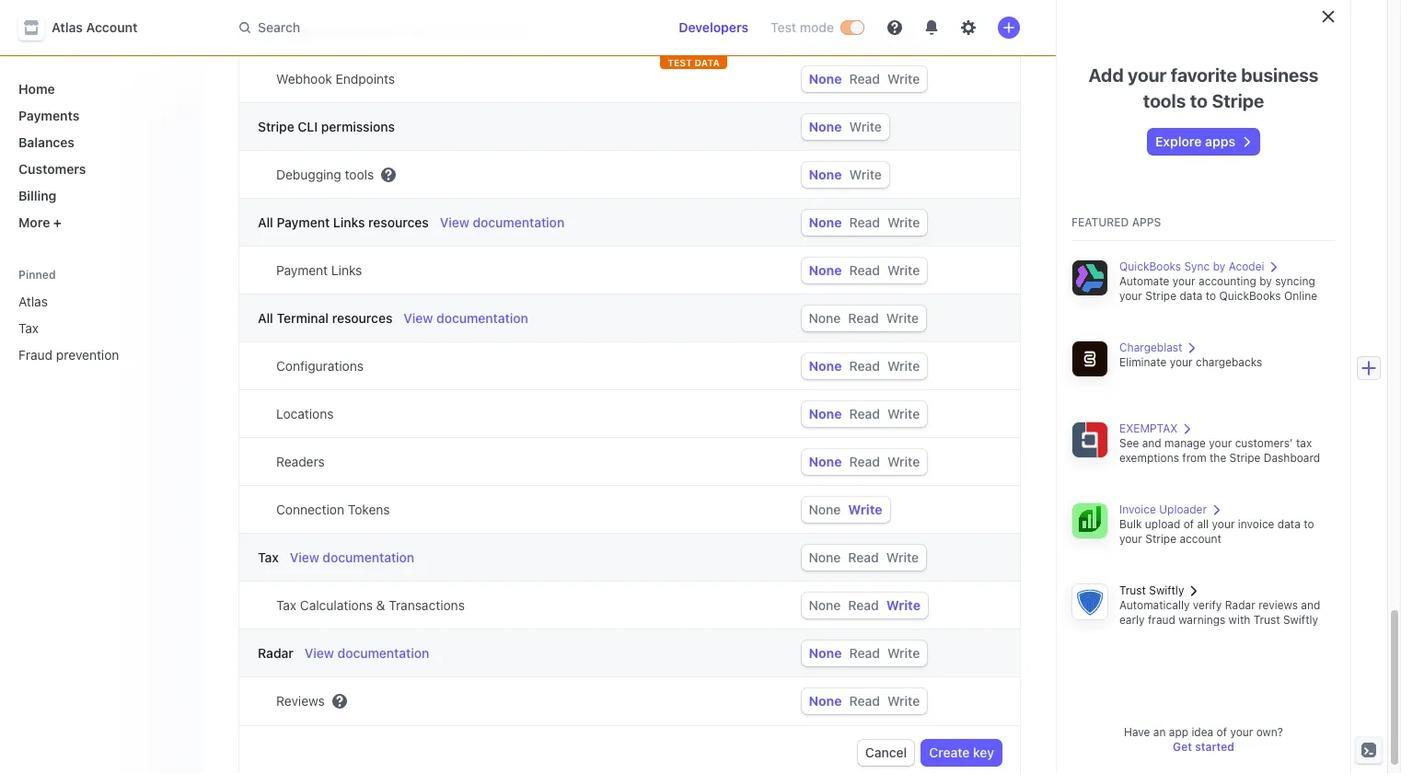 Task type: vqa. For each thing, say whether or not it's contained in the screenshot.
options
no



Task type: describe. For each thing, give the bounding box(es) containing it.
tax calculations & transactions
[[276, 597, 465, 613]]

account
[[86, 19, 138, 35]]

create key
[[929, 745, 994, 760]]

13 none from the top
[[809, 597, 841, 613]]

view documentation for all payment links resources
[[440, 214, 564, 230]]

13 none button from the top
[[809, 597, 841, 613]]

exemptax image
[[1072, 422, 1108, 458]]

test
[[771, 19, 796, 35]]

favorite
[[1171, 64, 1237, 86]]

with
[[1229, 613, 1250, 627]]

1 payment from the top
[[277, 214, 330, 230]]

view documentation link for tax
[[290, 549, 414, 567]]

from
[[1182, 451, 1206, 465]]

eliminate your chargebacks
[[1119, 355, 1262, 369]]

permissions
[[321, 119, 395, 134]]

5 none from the top
[[809, 214, 842, 230]]

4 none from the top
[[809, 167, 842, 182]]

see
[[1119, 436, 1139, 450]]

4 none read write from the top
[[809, 262, 920, 278]]

quickbooks sync by acodei image
[[1072, 260, 1108, 296]]

test
[[668, 57, 692, 68]]

0 vertical spatial quickbooks
[[1119, 260, 1181, 273]]

fraud prevention link
[[11, 340, 188, 370]]

all for all webhook resources
[[258, 23, 273, 39]]

fraud
[[18, 347, 53, 363]]

dashboard
[[1264, 451, 1320, 465]]

0 vertical spatial swiftly
[[1149, 584, 1184, 597]]

7 none from the top
[[809, 310, 841, 326]]

settings image
[[961, 20, 976, 35]]

trust swiftly
[[1119, 584, 1184, 597]]

invoice uploader
[[1119, 503, 1207, 516]]

automate your accounting by syncing your stripe data to quickbooks online
[[1119, 274, 1317, 303]]

12 none read write from the top
[[809, 693, 920, 709]]

payments
[[18, 108, 79, 123]]

the
[[1210, 451, 1226, 465]]

by inside automate your accounting by syncing your stripe data to quickbooks online
[[1259, 274, 1272, 288]]

an
[[1153, 725, 1166, 739]]

connection
[[276, 502, 344, 517]]

own?
[[1256, 725, 1283, 739]]

view documentation for all terminal resources
[[404, 310, 528, 326]]

invoice
[[1119, 503, 1156, 516]]

fraud prevention
[[18, 347, 119, 363]]

have
[[1124, 725, 1150, 739]]

7 none read write from the top
[[809, 406, 920, 422]]

stripe inside 'bulk upload of all your invoice data to your stripe account'
[[1145, 532, 1176, 546]]

stripe inside add your favorite business tools to stripe
[[1212, 90, 1264, 111]]

cli
[[298, 119, 318, 134]]

early
[[1119, 613, 1145, 627]]

1 vertical spatial radar
[[258, 645, 294, 661]]

tax link
[[11, 313, 188, 343]]

view documentation for all webhook resources
[[407, 23, 531, 39]]

developers
[[679, 19, 748, 35]]

your inside add your favorite business tools to stripe
[[1128, 64, 1167, 86]]

view documentation link for all terminal resources
[[404, 309, 528, 328]]

your down chargeblast
[[1170, 355, 1193, 369]]

stripe cli permissions
[[258, 119, 395, 134]]

add
[[1089, 64, 1124, 86]]

Search search field
[[228, 11, 649, 45]]

14 none button from the top
[[809, 645, 842, 661]]

uploader
[[1159, 503, 1207, 516]]

balances link
[[11, 127, 188, 157]]

1 none read write from the top
[[809, 23, 920, 39]]

reviews
[[1258, 598, 1298, 612]]

to inside 'bulk upload of all your invoice data to your stripe account'
[[1304, 517, 1314, 531]]

3 none button from the top
[[809, 119, 842, 134]]

Search text field
[[228, 11, 649, 45]]

tokens
[[348, 502, 390, 517]]

home
[[18, 81, 55, 97]]

eliminate
[[1119, 355, 1167, 369]]

atlas account
[[52, 19, 138, 35]]

0 vertical spatial by
[[1213, 260, 1226, 273]]

customers link
[[11, 154, 188, 184]]

customers
[[18, 161, 86, 177]]

test data
[[668, 57, 720, 68]]

warnings
[[1179, 613, 1225, 627]]

customers'
[[1235, 436, 1293, 450]]

12 none button from the top
[[809, 550, 841, 565]]

documentation for all terminal resources
[[436, 310, 528, 326]]

acodei
[[1229, 260, 1264, 273]]

mode
[[800, 19, 834, 35]]

stripe left cli
[[258, 119, 294, 134]]

explore
[[1155, 133, 1202, 149]]

10 none button from the top
[[809, 454, 842, 469]]

9 none from the top
[[809, 406, 842, 422]]

verify
[[1193, 598, 1222, 612]]

tax
[[1296, 436, 1312, 450]]

configurations
[[276, 358, 364, 374]]

8 none from the top
[[809, 358, 842, 374]]

view for all terminal resources
[[404, 310, 433, 326]]

exemptions
[[1119, 451, 1179, 465]]

tools inside add your favorite business tools to stripe
[[1143, 90, 1186, 111]]

data inside automate your accounting by syncing your stripe data to quickbooks online
[[1180, 289, 1203, 303]]

fraud
[[1148, 613, 1175, 627]]

featured
[[1072, 215, 1129, 229]]

upload
[[1145, 517, 1180, 531]]

4 none button from the top
[[809, 167, 842, 182]]

resources for all terminal resources
[[332, 310, 393, 326]]

cancel
[[865, 745, 907, 760]]

sync
[[1184, 260, 1210, 273]]

quickbooks sync by acodei
[[1119, 260, 1264, 273]]

account
[[1180, 532, 1221, 546]]

calculations
[[300, 597, 373, 613]]

documentation for tax
[[323, 550, 414, 565]]

connection tokens
[[276, 502, 390, 517]]

2 payment from the top
[[276, 262, 328, 278]]

automatically
[[1119, 598, 1190, 612]]

to inside automate your accounting by syncing your stripe data to quickbooks online
[[1206, 289, 1216, 303]]

pinned navigation links element
[[11, 260, 191, 370]]

and inside see and manage your customers' tax exemptions from the stripe dashboard
[[1142, 436, 1161, 450]]

11 none button from the top
[[809, 502, 841, 517]]

12 none from the top
[[809, 550, 841, 565]]

app
[[1169, 725, 1188, 739]]

all for all terminal resources
[[258, 310, 273, 326]]

readers
[[276, 454, 325, 469]]

webhook
[[276, 71, 332, 87]]

1 none button from the top
[[809, 23, 842, 39]]

11 none from the top
[[809, 502, 841, 517]]

add your favorite business tools to stripe
[[1089, 64, 1319, 111]]

invoice uploader image
[[1072, 503, 1108, 539]]

more
[[18, 214, 50, 230]]

stripe inside automate your accounting by syncing your stripe data to quickbooks online
[[1145, 289, 1176, 303]]

15 none from the top
[[809, 693, 842, 709]]

home link
[[11, 74, 188, 104]]

syncing
[[1275, 274, 1315, 288]]

3 none from the top
[[809, 119, 842, 134]]

bulk
[[1119, 517, 1142, 531]]

started
[[1195, 740, 1234, 754]]

atlas account button
[[18, 15, 156, 41]]

view documentation for radar
[[305, 645, 429, 661]]



Task type: locate. For each thing, give the bounding box(es) containing it.
chargeblast
[[1119, 341, 1182, 354]]

2 vertical spatial to
[[1304, 517, 1314, 531]]

your down automate
[[1119, 289, 1142, 303]]

prevention
[[56, 347, 119, 363]]

1 horizontal spatial tools
[[1143, 90, 1186, 111]]

documentation for all payment links resources
[[473, 214, 564, 230]]

debugging
[[276, 167, 341, 182]]

0 horizontal spatial of
[[1183, 517, 1194, 531]]

resources for all webhook resources
[[335, 23, 396, 39]]

2 none read write from the top
[[809, 71, 920, 87]]

transactions
[[389, 597, 465, 613]]

quickbooks inside automate your accounting by syncing your stripe data to quickbooks online
[[1219, 289, 1281, 303]]

of up started
[[1217, 725, 1227, 739]]

trust up automatically
[[1119, 584, 1146, 597]]

view documentation
[[407, 23, 531, 39], [440, 214, 564, 230], [404, 310, 528, 326], [290, 550, 414, 565], [305, 645, 429, 661]]

view for all webhook resources
[[407, 23, 436, 39]]

documentation for radar
[[337, 645, 429, 661]]

2 vertical spatial resources
[[332, 310, 393, 326]]

links
[[333, 214, 365, 230], [331, 262, 362, 278]]

6 none from the top
[[809, 262, 842, 278]]

1 vertical spatial all
[[258, 214, 273, 230]]

data
[[695, 57, 720, 68]]

none
[[809, 23, 842, 39], [809, 71, 842, 87], [809, 119, 842, 134], [809, 167, 842, 182], [809, 214, 842, 230], [809, 262, 842, 278], [809, 310, 841, 326], [809, 358, 842, 374], [809, 406, 842, 422], [809, 454, 842, 469], [809, 502, 841, 517], [809, 550, 841, 565], [809, 597, 841, 613], [809, 645, 842, 661], [809, 693, 842, 709]]

0 horizontal spatial atlas
[[18, 294, 48, 309]]

trust
[[1119, 584, 1146, 597], [1253, 613, 1280, 627]]

and right reviews
[[1301, 598, 1320, 612]]

1 vertical spatial to
[[1206, 289, 1216, 303]]

0 vertical spatial to
[[1190, 90, 1208, 111]]

stripe
[[1212, 90, 1264, 111], [258, 119, 294, 134], [1145, 289, 1176, 303], [1229, 451, 1261, 465], [1145, 532, 1176, 546]]

0 vertical spatial all
[[258, 23, 273, 39]]

your down the bulk
[[1119, 532, 1142, 546]]

2 vertical spatial all
[[258, 310, 273, 326]]

tools down permissions
[[345, 167, 374, 182]]

swiftly inside automatically verify radar reviews and early fraud warnings with trust swiftly
[[1283, 613, 1318, 627]]

2 vertical spatial none write
[[809, 502, 882, 517]]

of inside have an app idea of your own? get started
[[1217, 725, 1227, 739]]

resources down debugging tools
[[368, 214, 429, 230]]

atlas inside "link"
[[18, 294, 48, 309]]

documentation
[[440, 23, 531, 39], [473, 214, 564, 230], [436, 310, 528, 326], [323, 550, 414, 565], [337, 645, 429, 661]]

view documentation link for radar
[[305, 644, 429, 663]]

view documentation for tax
[[290, 550, 414, 565]]

tax down "connection"
[[258, 550, 279, 565]]

reviews
[[276, 693, 325, 709]]

0 vertical spatial links
[[333, 214, 365, 230]]

6 none read write from the top
[[809, 358, 920, 374]]

1 horizontal spatial atlas
[[52, 19, 83, 35]]

10 none from the top
[[809, 454, 842, 469]]

have an app idea of your own? get started
[[1124, 725, 1283, 754]]

2 none write from the top
[[809, 167, 882, 182]]

by up accounting
[[1213, 260, 1226, 273]]

atlas inside button
[[52, 19, 83, 35]]

tax up fraud
[[18, 320, 39, 336]]

accounting
[[1199, 274, 1256, 288]]

data down quickbooks sync by acodei
[[1180, 289, 1203, 303]]

1 vertical spatial of
[[1217, 725, 1227, 739]]

payment up terminal
[[276, 262, 328, 278]]

0 vertical spatial atlas
[[52, 19, 83, 35]]

webhook endpoints
[[276, 71, 395, 87]]

swiftly up automatically
[[1149, 584, 1184, 597]]

create key button
[[922, 740, 1002, 766]]

your left 'own?'
[[1230, 725, 1253, 739]]

debugging tools
[[276, 167, 374, 182]]

stripe down upload
[[1145, 532, 1176, 546]]

1 vertical spatial swiftly
[[1283, 613, 1318, 627]]

2 none from the top
[[809, 71, 842, 87]]

0 vertical spatial trust
[[1119, 584, 1146, 597]]

your inside see and manage your customers' tax exemptions from the stripe dashboard
[[1209, 436, 1232, 450]]

stripe down "customers'"
[[1229, 451, 1261, 465]]

0 vertical spatial resources
[[335, 23, 396, 39]]

9 none button from the top
[[809, 406, 842, 422]]

radar inside automatically verify radar reviews and early fraud warnings with trust swiftly
[[1225, 598, 1255, 612]]

1 vertical spatial trust
[[1253, 613, 1280, 627]]

view documentation link for all payment links resources
[[440, 214, 564, 232]]

1 vertical spatial quickbooks
[[1219, 289, 1281, 303]]

your down quickbooks sync by acodei
[[1173, 274, 1195, 288]]

all for all payment links resources
[[258, 214, 273, 230]]

0 horizontal spatial trust
[[1119, 584, 1146, 597]]

radar up 'with'
[[1225, 598, 1255, 612]]

atlas down pinned
[[18, 294, 48, 309]]

+
[[53, 214, 62, 230]]

to down accounting
[[1206, 289, 1216, 303]]

balances
[[18, 134, 75, 150]]

2 vertical spatial tax
[[276, 597, 296, 613]]

to right invoice
[[1304, 517, 1314, 531]]

help image
[[887, 20, 902, 35]]

stripe down favorite
[[1212, 90, 1264, 111]]

quickbooks up automate
[[1119, 260, 1181, 273]]

&
[[376, 597, 385, 613]]

of inside 'bulk upload of all your invoice data to your stripe account'
[[1183, 517, 1194, 531]]

quickbooks down accounting
[[1219, 289, 1281, 303]]

11 none read write from the top
[[809, 645, 920, 661]]

all
[[258, 23, 273, 39], [258, 214, 273, 230], [258, 310, 273, 326]]

view for tax
[[290, 550, 319, 565]]

tax left calculations at the left bottom of the page
[[276, 597, 296, 613]]

online
[[1284, 289, 1317, 303]]

1 horizontal spatial trust
[[1253, 613, 1280, 627]]

idea
[[1192, 725, 1213, 739]]

stripe down automate
[[1145, 289, 1176, 303]]

15 none button from the top
[[809, 693, 842, 709]]

8 none read write from the top
[[809, 454, 920, 469]]

2 all from the top
[[258, 214, 273, 230]]

locations
[[276, 406, 334, 422]]

14 none from the top
[[809, 645, 842, 661]]

atlas for atlas account
[[52, 19, 83, 35]]

your
[[1128, 64, 1167, 86], [1173, 274, 1195, 288], [1119, 289, 1142, 303], [1170, 355, 1193, 369], [1209, 436, 1232, 450], [1212, 517, 1235, 531], [1119, 532, 1142, 546], [1230, 725, 1253, 739]]

data
[[1180, 289, 1203, 303], [1278, 517, 1301, 531]]

0 horizontal spatial tools
[[345, 167, 374, 182]]

chargeblast image
[[1072, 341, 1108, 377]]

1 horizontal spatial and
[[1301, 598, 1320, 612]]

all
[[1197, 517, 1209, 531]]

tools up the explore
[[1143, 90, 1186, 111]]

automatically verify radar reviews and early fraud warnings with trust swiftly
[[1119, 598, 1320, 627]]

1 vertical spatial data
[[1278, 517, 1301, 531]]

chargebacks
[[1196, 355, 1262, 369]]

tax for tax 'link' at the left
[[18, 320, 39, 336]]

search
[[258, 19, 300, 35]]

atlas left account
[[52, 19, 83, 35]]

0 horizontal spatial by
[[1213, 260, 1226, 273]]

atlas link
[[11, 286, 188, 317]]

0 vertical spatial radar
[[1225, 598, 1255, 612]]

payments link
[[11, 100, 188, 131]]

data right invoice
[[1278, 517, 1301, 531]]

your right add in the top of the page
[[1128, 64, 1167, 86]]

view for all payment links resources
[[440, 214, 469, 230]]

0 horizontal spatial swiftly
[[1149, 584, 1184, 597]]

apps
[[1132, 215, 1161, 229]]

view for radar
[[305, 645, 334, 661]]

get started link
[[1173, 740, 1234, 754]]

of left all
[[1183, 517, 1194, 531]]

2 none button from the top
[[809, 71, 842, 87]]

by down acodei
[[1259, 274, 1272, 288]]

0 vertical spatial none write
[[809, 119, 882, 134]]

none read write
[[809, 23, 920, 39], [809, 71, 920, 87], [809, 214, 920, 230], [809, 262, 920, 278], [809, 310, 919, 326], [809, 358, 920, 374], [809, 406, 920, 422], [809, 454, 920, 469], [809, 550, 919, 565], [809, 597, 921, 613], [809, 645, 920, 661], [809, 693, 920, 709]]

trust inside automatically verify radar reviews and early fraud warnings with trust swiftly
[[1253, 613, 1280, 627]]

0 vertical spatial payment
[[277, 214, 330, 230]]

write button
[[887, 23, 920, 39], [887, 71, 920, 87], [849, 119, 882, 134], [849, 167, 882, 182], [887, 214, 920, 230], [887, 262, 920, 278], [886, 310, 919, 326], [887, 358, 920, 374], [887, 406, 920, 422], [887, 454, 920, 469], [848, 502, 882, 517], [886, 550, 919, 565], [886, 597, 921, 613], [887, 645, 920, 661], [887, 693, 920, 709]]

0 horizontal spatial radar
[[258, 645, 294, 661]]

webhook
[[277, 23, 332, 39]]

tax for tax calculations & transactions
[[276, 597, 296, 613]]

read button
[[849, 23, 880, 39], [849, 71, 880, 87], [849, 214, 880, 230], [849, 262, 880, 278], [848, 310, 879, 326], [849, 358, 880, 374], [849, 406, 880, 422], [849, 454, 880, 469], [848, 550, 879, 565], [848, 597, 879, 613], [849, 645, 880, 661], [849, 693, 880, 709]]

none write
[[809, 119, 882, 134], [809, 167, 882, 182], [809, 502, 882, 517]]

to down favorite
[[1190, 90, 1208, 111]]

swiftly down reviews
[[1283, 613, 1318, 627]]

1 vertical spatial resources
[[368, 214, 429, 230]]

radar
[[1225, 598, 1255, 612], [258, 645, 294, 661]]

manage
[[1165, 436, 1206, 450]]

exemptax
[[1119, 422, 1178, 435]]

1 horizontal spatial of
[[1217, 725, 1227, 739]]

atlas
[[52, 19, 83, 35], [18, 294, 48, 309]]

1 vertical spatial and
[[1301, 598, 1320, 612]]

3 all from the top
[[258, 310, 273, 326]]

6 none button from the top
[[809, 262, 842, 278]]

tax inside 'link'
[[18, 320, 39, 336]]

payment down debugging
[[277, 214, 330, 230]]

stripe inside see and manage your customers' tax exemptions from the stripe dashboard
[[1229, 451, 1261, 465]]

core navigation links element
[[11, 74, 188, 237]]

1 vertical spatial atlas
[[18, 294, 48, 309]]

create
[[929, 745, 970, 760]]

developers link
[[671, 13, 756, 42]]

1 vertical spatial tools
[[345, 167, 374, 182]]

1 vertical spatial tax
[[258, 550, 279, 565]]

0 vertical spatial data
[[1180, 289, 1203, 303]]

1 horizontal spatial swiftly
[[1283, 613, 1318, 627]]

trust down reviews
[[1253, 613, 1280, 627]]

more +
[[18, 214, 62, 230]]

pinned element
[[11, 286, 188, 370]]

view documentation link
[[407, 22, 531, 41], [440, 214, 564, 232], [404, 309, 528, 328], [290, 549, 414, 567], [305, 644, 429, 663]]

atlas for atlas
[[18, 294, 48, 309]]

0 vertical spatial of
[[1183, 517, 1194, 531]]

automate
[[1119, 274, 1169, 288]]

0 horizontal spatial data
[[1180, 289, 1203, 303]]

1 vertical spatial payment
[[276, 262, 328, 278]]

1 horizontal spatial data
[[1278, 517, 1301, 531]]

1 horizontal spatial by
[[1259, 274, 1272, 288]]

1 vertical spatial by
[[1259, 274, 1272, 288]]

0 vertical spatial tools
[[1143, 90, 1186, 111]]

view
[[407, 23, 436, 39], [440, 214, 469, 230], [404, 310, 433, 326], [290, 550, 319, 565], [305, 645, 334, 661]]

1 horizontal spatial quickbooks
[[1219, 289, 1281, 303]]

payment
[[277, 214, 330, 230], [276, 262, 328, 278]]

1 vertical spatial links
[[331, 262, 362, 278]]

your inside have an app idea of your own? get started
[[1230, 725, 1253, 739]]

0 vertical spatial tax
[[18, 320, 39, 336]]

8 none button from the top
[[809, 358, 842, 374]]

radar up reviews
[[258, 645, 294, 661]]

1 horizontal spatial radar
[[1225, 598, 1255, 612]]

bulk upload of all your invoice data to your stripe account
[[1119, 517, 1314, 546]]

7 none button from the top
[[809, 310, 841, 326]]

get
[[1173, 740, 1192, 754]]

documentation for all webhook resources
[[440, 23, 531, 39]]

links down all payment links resources at the left top of the page
[[331, 262, 362, 278]]

5 none read write from the top
[[809, 310, 919, 326]]

0 horizontal spatial and
[[1142, 436, 1161, 450]]

all payment links resources
[[258, 214, 429, 230]]

1 none from the top
[[809, 23, 842, 39]]

resources up the endpoints
[[335, 23, 396, 39]]

billing
[[18, 188, 56, 203]]

featured apps
[[1072, 215, 1161, 229]]

9 none read write from the top
[[809, 550, 919, 565]]

tax
[[18, 320, 39, 336], [258, 550, 279, 565], [276, 597, 296, 613]]

your right all
[[1212, 517, 1235, 531]]

1 vertical spatial none write
[[809, 167, 882, 182]]

cancel link
[[858, 740, 914, 766]]

payment links
[[276, 262, 362, 278]]

and up the exemptions
[[1142, 436, 1161, 450]]

1 none write from the top
[[809, 119, 882, 134]]

and inside automatically verify radar reviews and early fraud warnings with trust swiftly
[[1301, 598, 1320, 612]]

data inside 'bulk upload of all your invoice data to your stripe account'
[[1278, 517, 1301, 531]]

3 none write from the top
[[809, 502, 882, 517]]

1 all from the top
[[258, 23, 273, 39]]

view documentation link for all webhook resources
[[407, 22, 531, 41]]

to inside add your favorite business tools to stripe
[[1190, 90, 1208, 111]]

explore apps link
[[1148, 129, 1259, 155]]

0 vertical spatial and
[[1142, 436, 1161, 450]]

links down debugging tools
[[333, 214, 365, 230]]

your up the
[[1209, 436, 1232, 450]]

trust swiftly image
[[1072, 584, 1108, 620]]

all terminal resources
[[258, 310, 393, 326]]

10 none read write from the top
[[809, 597, 921, 613]]

0 horizontal spatial quickbooks
[[1119, 260, 1181, 273]]

test mode
[[771, 19, 834, 35]]

3 none read write from the top
[[809, 214, 920, 230]]

invoice
[[1238, 517, 1274, 531]]

5 none button from the top
[[809, 214, 842, 230]]

billing link
[[11, 180, 188, 211]]

resources right terminal
[[332, 310, 393, 326]]

key
[[973, 745, 994, 760]]



